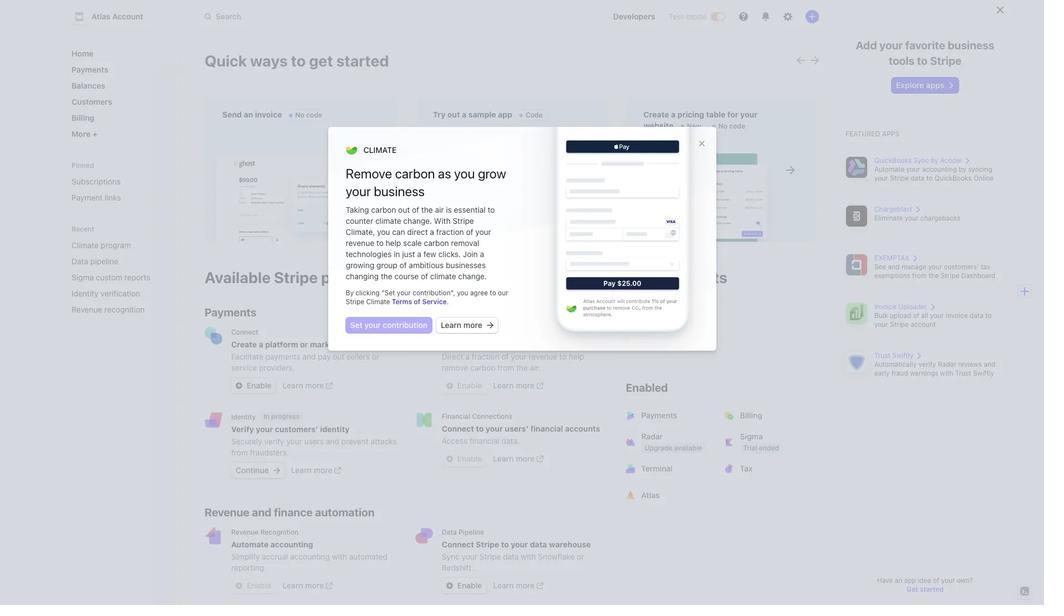 Task type: describe. For each thing, give the bounding box(es) containing it.
tools
[[889, 54, 915, 67]]

learn for financial connections connect to your users' financial accounts access financial data.
[[493, 454, 514, 464]]

identity
[[320, 425, 350, 434]]

1 vertical spatial in
[[264, 413, 270, 421]]

a right "join"
[[480, 250, 484, 259]]

learn more for connect create a platform or marketplace facilitate payments and pay out sellers or service providers.
[[283, 381, 324, 391]]

carbon inside remove carbon as you grow your business
[[395, 166, 435, 182]]

by inside 'automate your accounting by syncing your stripe data to quickbooks online'
[[959, 165, 967, 174]]

data inside 'automate your accounting by syncing your stripe data to quickbooks online'
[[911, 174, 925, 183]]

sigma trial ended
[[740, 432, 780, 453]]

purchase
[[583, 305, 606, 312]]

have
[[878, 577, 893, 585]]

warehouse
[[549, 540, 591, 550]]

sigma custom reports
[[72, 273, 150, 282]]

your inside remove carbon as you grow your business
[[346, 184, 371, 199]]

atlas account button
[[72, 9, 154, 24]]

see and manage your customers' tax exemptions from the stripe dashboard
[[875, 263, 996, 280]]

eliminate
[[875, 214, 903, 222]]

with inside revenue recognition automate accounting simplify accrual accounting with automated reporting.
[[332, 553, 347, 562]]

pinned navigation links element
[[67, 161, 174, 207]]

program
[[101, 241, 131, 250]]

radar inside radar upgrade available
[[642, 432, 663, 442]]

0 vertical spatial sync
[[914, 156, 930, 165]]

2 vertical spatial atlas
[[642, 491, 660, 500]]

learn more link for simplify accrual accounting with automated reporting.
[[283, 581, 333, 592]]

stripe inside "add your favorite business tools to stripe"
[[931, 54, 962, 67]]

your left the warehouse
[[511, 540, 528, 550]]

users'
[[505, 424, 529, 434]]

of up removal
[[466, 228, 474, 237]]

your products
[[626, 269, 728, 287]]

syncing
[[969, 165, 993, 174]]

and up recognition
[[252, 507, 272, 519]]

the inside see and manage your customers' tax exemptions from the stripe dashboard
[[929, 272, 939, 280]]

svg image inside continue link
[[273, 468, 280, 474]]

1 vertical spatial identity
[[642, 336, 670, 345]]

0 vertical spatial in
[[677, 337, 683, 345]]

to inside to remove co₂ from the atmosphere.
[[607, 305, 612, 312]]

atlas for atlas account will contribute
[[583, 299, 595, 305]]

enable for direct a fraction of your revenue to help remove carbon from the air.
[[458, 381, 482, 391]]

swiftly inside automatically verify radar reviews and early fraud warnings with trust swiftly
[[974, 370, 995, 378]]

1 vertical spatial financial
[[470, 437, 500, 446]]

revenue inside climate counteract climate change direct a fraction of your revenue to help remove carbon from the air.
[[529, 352, 558, 362]]

billing inside the core navigation links element
[[72, 113, 95, 123]]

pay
[[318, 352, 331, 362]]

and inside connect create a platform or marketplace facilitate payments and pay out sellers or service providers.
[[303, 352, 316, 362]]

quickbooks sync by acodei
[[875, 156, 962, 165]]

app inside have an app idea of your own? get started
[[905, 577, 917, 585]]

of down ambitious
[[421, 272, 428, 281]]

create inside create a pricing table for your website
[[644, 110, 670, 119]]

revenue for revenue recognition
[[72, 305, 102, 315]]

accounting inside 'automate your accounting by syncing your stripe data to quickbooks online'
[[923, 165, 958, 174]]

your up securely
[[256, 425, 273, 434]]

will
[[617, 299, 625, 305]]

learn for revenue recognition automate accounting simplify accrual accounting with automated reporting.
[[283, 581, 303, 591]]

to inside ", you agree to our stripe climate
[[490, 289, 496, 298]]

your up terms
[[397, 289, 411, 298]]

trust swiftly image
[[846, 352, 868, 374]]

more up the counteract
[[464, 321, 483, 330]]

learn more up the counteract
[[441, 321, 483, 330]]

eliminate your chargebacks
[[875, 214, 961, 222]]

to inside climate counteract climate change direct a fraction of your revenue to help remove carbon from the air.
[[560, 352, 567, 362]]

of inside have an app idea of your own? get started
[[934, 577, 940, 585]]

terms
[[392, 298, 412, 306]]

more for verify your customers' identity securely verify your users and prevent attacks from fraudsters.
[[314, 466, 333, 475]]

data left the snowflake
[[503, 553, 519, 562]]

learn more for revenue recognition automate accounting simplify accrual accounting with automated reporting.
[[283, 581, 324, 591]]

as
[[438, 166, 451, 182]]

financial
[[442, 413, 471, 421]]

climate inside climate counteract climate change direct a fraction of your revenue to help remove carbon from the air.
[[487, 340, 515, 350]]

sigma for custom
[[72, 273, 94, 282]]

your inside "add your favorite business tools to stripe"
[[880, 39, 903, 52]]

contribution inside button
[[383, 321, 428, 330]]

1 vertical spatial payments link
[[620, 403, 720, 429]]

data pipeline
[[72, 257, 118, 266]]

a inside connect create a platform or marketplace facilitate payments and pay out sellers or service providers.
[[259, 340, 263, 350]]

more for financial connections connect to your users' financial accounts access financial data.
[[516, 454, 535, 464]]

2 vertical spatial accounting
[[290, 553, 330, 562]]

no for send an invoice
[[295, 111, 305, 119]]

learn more link for sync your stripe data with snowflake or redshift.
[[493, 581, 544, 592]]

your down chargeblast
[[905, 214, 919, 222]]

enable for access financial data.
[[458, 454, 482, 464]]

carbon up few
[[424, 239, 449, 248]]

a left the sample
[[462, 110, 467, 119]]

attacks
[[371, 437, 397, 447]]

1 vertical spatial billing
[[740, 411, 763, 421]]

marketplace
[[310, 340, 358, 350]]

of up 'course'
[[400, 261, 407, 270]]

get
[[309, 52, 333, 70]]

counteract
[[442, 340, 485, 350]]

",
[[451, 289, 455, 298]]

svg image down 'service'
[[236, 383, 242, 390]]

continue for continue
[[236, 466, 269, 475]]

your down the quickbooks sync by acodei
[[907, 165, 921, 174]]

0 vertical spatial out
[[448, 110, 460, 119]]

you inside remove carbon as you grow your business
[[454, 166, 475, 182]]

businesses
[[446, 261, 486, 270]]

connect for connect to your users' financial accounts
[[442, 424, 474, 434]]

out inside taking carbon out of the air is essential to counter climate change. with stripe climate, you can direct a fraction of your revenue to help scale carbon removal technologies in just a few clicks. join a growing group of ambitious businesses changing the course of climate change.
[[398, 205, 410, 215]]

sigma for trial
[[740, 432, 763, 442]]

enabled
[[626, 382, 668, 394]]

account for atlas account will contribute
[[596, 299, 616, 305]]

test mode
[[669, 12, 707, 21]]

revenue recognition automate accounting simplify accrual accounting with automated reporting.
[[231, 529, 388, 573]]

warnings
[[911, 370, 939, 378]]

revenue inside revenue recognition automate accounting simplify accrual accounting with automated reporting.
[[231, 529, 259, 537]]

from inside climate counteract climate change direct a fraction of your revenue to help remove carbon from the air.
[[498, 363, 514, 373]]

learn more link for securely verify your users and prevent attacks from fraudsters.
[[291, 466, 341, 477]]

tax link
[[718, 456, 819, 483]]

explore apps
[[897, 80, 945, 90]]

invoice
[[875, 303, 897, 311]]

available
[[675, 444, 703, 453]]

1%
[[652, 299, 659, 305]]

table
[[707, 110, 726, 119]]

enable button for simplify accrual accounting with automated reporting.
[[231, 579, 276, 594]]

exemptax
[[875, 254, 910, 262]]

ambitious
[[409, 261, 444, 270]]

terms of service link
[[392, 298, 447, 306]]

the inside climate counteract climate change direct a fraction of your revenue to help remove carbon from the air.
[[517, 363, 528, 373]]

trial
[[744, 444, 758, 453]]

recent
[[72, 225, 94, 234]]

and inside automatically verify radar reviews and early fraud warnings with trust swiftly
[[984, 361, 996, 369]]

revenue and finance automation
[[205, 507, 375, 519]]

stripe inside ", you agree to our stripe climate
[[346, 298, 365, 306]]

taking carbon out of the air is essential to counter climate change. with stripe climate, you can direct a fraction of your revenue to help scale carbon removal technologies in just a few clicks. join a growing group of ambitious businesses changing the course of climate change.
[[346, 205, 495, 281]]

essential
[[454, 205, 486, 215]]

recognition
[[104, 305, 145, 315]]

quick
[[205, 52, 247, 70]]

explore apps link
[[892, 78, 959, 93]]

learn for data pipeline connect stripe to your data warehouse sync your stripe data with snowflake or redshift.
[[493, 581, 514, 591]]

1 vertical spatial progress
[[271, 413, 300, 421]]

bulk upload of all your invoice data to your stripe account
[[875, 312, 992, 329]]

1 horizontal spatial progress
[[685, 337, 714, 345]]

business inside "add your favorite business tools to stripe"
[[948, 39, 995, 52]]

your down customers'
[[287, 437, 302, 447]]

terms of service .
[[392, 298, 449, 306]]

climate for climate
[[364, 146, 397, 155]]

revenue for revenue and finance automation
[[205, 507, 250, 519]]

quickbooks sync by acodei image
[[846, 156, 868, 179]]

stripe inside taking carbon out of the air is essential to counter climate change. with stripe climate, you can direct a fraction of your revenue to help scale carbon removal technologies in just a few clicks. join a growing group of ambitious businesses changing the course of climate change.
[[453, 217, 474, 226]]

more button
[[67, 125, 174, 143]]

0 vertical spatial invoice
[[255, 110, 282, 119]]

terminal
[[642, 464, 673, 474]]

custom
[[96, 273, 122, 282]]

no for new
[[719, 122, 728, 130]]

1 products from the left
[[321, 269, 387, 287]]

data for data pipeline connect stripe to your data warehouse sync your stripe data with snowflake or redshift.
[[442, 529, 457, 537]]

climate inside ", you agree to our stripe climate
[[367, 298, 390, 306]]

remove inside to remove co₂ from the atmosphere.
[[613, 305, 630, 312]]

learn for climate counteract climate change direct a fraction of your revenue to help remove carbon from the air.
[[493, 381, 514, 391]]

connect for connect stripe to your data warehouse
[[442, 540, 474, 550]]

enable down redshift.
[[458, 581, 482, 591]]

manage
[[902, 263, 927, 271]]

a right direct
[[430, 228, 434, 237]]

invoice uploader
[[875, 303, 928, 311]]

you inside taking carbon out of the air is essential to counter climate change. with stripe climate, you can direct a fraction of your revenue to help scale carbon removal technologies in just a few clicks. join a growing group of ambitious businesses changing the course of climate change.
[[377, 228, 390, 237]]

0 vertical spatial or
[[300, 340, 308, 350]]

0 vertical spatial app
[[498, 110, 513, 119]]

carbon inside climate counteract climate change direct a fraction of your revenue to help remove carbon from the air.
[[471, 363, 496, 373]]

1 vertical spatial billing link
[[718, 403, 819, 429]]

see
[[875, 263, 887, 271]]

.
[[447, 298, 449, 306]]

home link
[[67, 44, 174, 63]]

to inside "add your favorite business tools to stripe"
[[918, 54, 928, 67]]

invoice uploader image
[[846, 303, 868, 325]]

no code for new
[[719, 122, 746, 130]]

learn more link for access financial data.
[[493, 454, 544, 465]]

join
[[463, 250, 478, 259]]

your inside button
[[365, 321, 381, 330]]

send an invoice
[[222, 110, 282, 119]]

svg image down redshift.
[[447, 583, 453, 590]]

service
[[231, 363, 257, 373]]

chargebacks
[[921, 214, 961, 222]]

your down bulk
[[875, 321, 889, 329]]

learn for verify your customers' identity securely verify your users and prevent attacks from fraudsters.
[[291, 466, 312, 475]]

reports
[[125, 273, 150, 282]]

with inside data pipeline connect stripe to your data warehouse sync your stripe data with snowflake or redshift.
[[521, 553, 536, 562]]

sellers
[[347, 352, 370, 362]]

0 horizontal spatial climate
[[376, 217, 402, 226]]

to remove co₂ from the atmosphere.
[[583, 305, 662, 318]]

svg image inside learn more link
[[487, 323, 494, 329]]

radar upgrade available
[[642, 432, 703, 453]]

from inside to remove co₂ from the atmosphere.
[[642, 305, 653, 312]]

with
[[434, 217, 451, 226]]

clicks.
[[439, 250, 461, 259]]

2 horizontal spatial payments
[[642, 411, 678, 421]]

revenue recognition link
[[67, 301, 158, 319]]

exemptions
[[875, 272, 911, 280]]

automation
[[315, 507, 375, 519]]

revenue inside taking carbon out of the air is essential to counter climate change. with stripe climate, you can direct a fraction of your revenue to help scale carbon removal technologies in just a few clicks. join a growing group of ambitious businesses changing the course of climate change.
[[346, 239, 375, 248]]

balances
[[72, 81, 105, 90]]

verify inside automatically verify radar reviews and early fraud warnings with trust swiftly
[[919, 361, 937, 369]]

of up direct
[[412, 205, 419, 215]]

your up redshift.
[[462, 553, 478, 562]]

fraction inside taking carbon out of the air is essential to counter climate change. with stripe climate, you can direct a fraction of your revenue to help scale carbon removal technologies in just a few clicks. join a growing group of ambitious businesses changing the course of climate change.
[[437, 228, 464, 237]]

automate inside revenue recognition automate accounting simplify accrual accounting with automated reporting.
[[231, 540, 269, 550]]

remove carbon as you grow your business
[[346, 166, 507, 199]]

0 vertical spatial swiftly
[[893, 352, 914, 360]]

simplify
[[231, 553, 260, 562]]

0 vertical spatial in progress
[[677, 337, 714, 345]]

0 horizontal spatial trust
[[875, 352, 891, 360]]

group 7 image
[[553, 66, 692, 334]]

started inside have an app idea of your own? get started
[[921, 586, 944, 594]]

links
[[105, 193, 121, 203]]

1 horizontal spatial climate
[[430, 272, 456, 281]]

pinned element
[[67, 173, 174, 207]]

and inside verify your customers' identity securely verify your users and prevent attacks from fraudsters.
[[326, 437, 339, 447]]

customers'
[[945, 263, 980, 271]]

identity inside 'link'
[[72, 289, 99, 298]]

direct
[[407, 228, 428, 237]]

0 vertical spatial change.
[[404, 217, 432, 226]]

learn more link up the counteract
[[437, 318, 498, 334]]

connect inside connect create a platform or marketplace facilitate payments and pay out sellers or service providers.
[[231, 328, 258, 337]]

atlas for atlas account
[[92, 12, 110, 21]]

connect create a platform or marketplace facilitate payments and pay out sellers or service providers.
[[231, 328, 380, 373]]

financial connections connect to your users' financial accounts access financial data.
[[442, 413, 601, 446]]

balances link
[[67, 77, 174, 95]]

verification
[[101, 289, 140, 298]]

exemptax image
[[846, 254, 868, 276]]

0 vertical spatial quickbooks
[[875, 156, 912, 165]]

core navigation links element
[[67, 44, 174, 143]]

svg image for counteract
[[447, 383, 453, 390]]

to inside data pipeline connect stripe to your data warehouse sync your stripe data with snowflake or redshift.
[[501, 540, 509, 550]]

setup
[[676, 306, 706, 319]]

identity verification link
[[67, 285, 158, 303]]

trust inside automatically verify radar reviews and early fraud warnings with trust swiftly
[[956, 370, 972, 378]]

technologies
[[346, 250, 392, 259]]



Task type: locate. For each thing, give the bounding box(es) containing it.
developers
[[614, 12, 656, 21]]

your inside see and manage your customers' tax exemptions from the stripe dashboard
[[929, 263, 943, 271]]

help inside climate counteract climate change direct a fraction of your revenue to help remove carbon from the air.
[[569, 352, 585, 362]]

1 vertical spatial svg image
[[273, 468, 280, 474]]

service
[[422, 298, 447, 306]]

shift section content left image
[[797, 56, 806, 65]]

create up website
[[644, 110, 670, 119]]

trust swiftly
[[875, 352, 914, 360]]

revenue recognition
[[72, 305, 145, 315]]

1 vertical spatial verify
[[265, 437, 284, 447]]

0 horizontal spatial create
[[231, 340, 257, 350]]

to inside bulk upload of all your invoice data to your stripe account
[[986, 312, 992, 320]]

climate inside "link"
[[72, 241, 99, 250]]

a
[[462, 110, 467, 119], [672, 110, 676, 119], [430, 228, 434, 237], [417, 250, 422, 259], [480, 250, 484, 259], [259, 340, 263, 350], [466, 352, 470, 362]]

1 vertical spatial revenue
[[529, 352, 558, 362]]

learn more for verify your customers' identity securely verify your users and prevent attacks from fraudsters.
[[291, 466, 333, 475]]

learn more for climate counteract climate change direct a fraction of your revenue to help remove carbon from the air.
[[493, 381, 535, 391]]

1 horizontal spatial billing
[[740, 411, 763, 421]]

0 vertical spatial code
[[306, 111, 322, 119]]

an
[[244, 110, 253, 119], [895, 577, 903, 585]]

learn
[[441, 321, 462, 330], [283, 381, 303, 391], [493, 381, 514, 391], [493, 454, 514, 464], [291, 466, 312, 475], [283, 581, 303, 591], [493, 581, 514, 591]]

sync inside data pipeline connect stripe to your data warehouse sync your stripe data with snowflake or redshift.
[[442, 553, 460, 562]]

climate down recent
[[72, 241, 99, 250]]

contribution down terms
[[383, 321, 428, 330]]

1 vertical spatial continue
[[236, 466, 269, 475]]

no code for send an invoice
[[295, 111, 322, 119]]

chargeblast image
[[846, 205, 868, 227]]

from inside verify your customers' identity securely verify your users and prevent attacks from fraudsters.
[[231, 448, 248, 458]]

atlas up home
[[92, 12, 110, 21]]

data for data pipeline
[[72, 257, 88, 266]]

subscriptions link
[[67, 173, 174, 191]]

enable
[[247, 381, 272, 391], [458, 381, 482, 391], [458, 454, 482, 464], [247, 581, 272, 591], [458, 581, 482, 591]]

1 vertical spatial accounting
[[271, 540, 313, 550]]

change. down businesses
[[458, 272, 487, 281]]

payments link up the customers link in the left top of the page
[[67, 60, 174, 79]]

code for new
[[730, 122, 746, 130]]

radar left reviews
[[939, 361, 957, 369]]

with
[[941, 370, 954, 378], [332, 553, 347, 562], [521, 553, 536, 562]]

clicking
[[356, 289, 380, 298]]

0 horizontal spatial with
[[332, 553, 347, 562]]

of inside bulk upload of all your invoice data to your stripe account
[[914, 312, 920, 320]]

automate down the quickbooks sync by acodei
[[875, 165, 905, 174]]

your up the continue setup
[[667, 299, 677, 305]]

remove down will
[[613, 305, 630, 312]]

invoice right send
[[255, 110, 282, 119]]

1% of your purchase
[[583, 299, 677, 312]]

0 vertical spatial billing link
[[67, 109, 174, 127]]

1 horizontal spatial change.
[[458, 272, 487, 281]]

continue setup
[[626, 306, 706, 319]]

$25.00
[[618, 280, 642, 288]]

sigma inside recent element
[[72, 273, 94, 282]]

1 vertical spatial or
[[372, 352, 380, 362]]

0 vertical spatial no
[[295, 111, 305, 119]]

1 vertical spatial you
[[377, 228, 390, 237]]

automatically verify radar reviews and early fraud warnings with trust swiftly
[[875, 361, 996, 378]]

0 vertical spatial enable button
[[442, 378, 487, 394]]

you
[[454, 166, 475, 182], [377, 228, 390, 237], [457, 289, 469, 298]]

payments
[[266, 352, 301, 362]]

continue for continue setup
[[626, 306, 674, 319]]

learn more link for facilitate payments and pay out sellers or service providers.
[[283, 381, 333, 392]]

1 horizontal spatial financial
[[531, 424, 563, 434]]

from down the "1%"
[[642, 305, 653, 312]]

1 horizontal spatial business
[[948, 39, 995, 52]]

carbon left as
[[395, 166, 435, 182]]

1 horizontal spatial create
[[644, 110, 670, 119]]

svg image
[[447, 383, 453, 390], [273, 468, 280, 474], [236, 583, 242, 590]]

Search search field
[[198, 6, 511, 27]]

an for send
[[244, 110, 253, 119]]

2 vertical spatial climate
[[487, 340, 515, 350]]

your down connections
[[486, 424, 503, 434]]

help down atmosphere.
[[569, 352, 585, 362]]

0 horizontal spatial app
[[498, 110, 513, 119]]

apps
[[927, 80, 945, 90]]

verify
[[919, 361, 937, 369], [265, 437, 284, 447]]

recent element
[[60, 236, 183, 319]]

0 horizontal spatial by
[[931, 156, 939, 165]]

providers.
[[259, 363, 295, 373]]

more for revenue recognition automate accounting simplify accrual accounting with automated reporting.
[[305, 581, 324, 591]]

add
[[856, 39, 878, 52]]

connect inside financial connections connect to your users' financial accounts access financial data.
[[442, 424, 474, 434]]

code down get
[[306, 111, 322, 119]]

1 vertical spatial contribution
[[383, 321, 428, 330]]

acodei
[[941, 156, 962, 165]]

group
[[377, 261, 398, 270]]

sigma up the trial
[[740, 432, 763, 442]]

is
[[446, 205, 452, 215]]

more for data pipeline connect stripe to your data warehouse sync your stripe data with snowflake or redshift.
[[516, 581, 535, 591]]

0 horizontal spatial sync
[[442, 553, 460, 562]]

billing up sigma trial ended
[[740, 411, 763, 421]]

of inside climate counteract climate change direct a fraction of your revenue to help remove carbon from the air.
[[502, 352, 509, 362]]

out right the try
[[448, 110, 460, 119]]

by clicking " set your contribution
[[346, 289, 451, 298]]

an right have
[[895, 577, 903, 585]]

svg image inside enable button
[[447, 456, 453, 463]]

test
[[669, 12, 684, 21]]

1 horizontal spatial svg image
[[273, 468, 280, 474]]

carbon right taking at the left top of page
[[371, 205, 396, 215]]

sigma custom reports link
[[67, 269, 158, 287]]

0 vertical spatial atlas
[[92, 12, 110, 21]]

out inside connect create a platform or marketplace facilitate payments and pay out sellers or service providers.
[[333, 352, 345, 362]]

1 vertical spatial remove
[[442, 363, 469, 373]]

you left can
[[377, 228, 390, 237]]

0 vertical spatial fraction
[[437, 228, 464, 237]]

identity up revenue recognition
[[72, 289, 99, 298]]

your
[[880, 39, 903, 52], [741, 110, 758, 119], [907, 165, 921, 174], [875, 174, 889, 183], [346, 184, 371, 199], [905, 214, 919, 222], [476, 228, 491, 237], [929, 263, 943, 271], [397, 289, 411, 298], [667, 299, 677, 305], [931, 312, 945, 320], [875, 321, 889, 329], [365, 321, 381, 330], [511, 352, 527, 362], [486, 424, 503, 434], [256, 425, 273, 434], [287, 437, 302, 447], [511, 540, 528, 550], [462, 553, 478, 562], [942, 577, 956, 585]]

your right for
[[741, 110, 758, 119]]

account
[[112, 12, 143, 21], [596, 299, 616, 305]]

learn up the counteract
[[441, 321, 462, 330]]

payments inside the core navigation links element
[[72, 65, 108, 74]]

or inside data pipeline connect stripe to your data warehouse sync your stripe data with snowflake or redshift.
[[577, 553, 584, 562]]

an for have
[[895, 577, 903, 585]]

with right the warnings
[[941, 370, 954, 378]]

featured apps
[[846, 130, 900, 138]]

1 horizontal spatial help
[[569, 352, 585, 362]]

learn down accrual
[[283, 581, 303, 591]]

more down data.
[[516, 454, 535, 464]]

quickbooks inside 'automate your accounting by syncing your stripe data to quickbooks online'
[[935, 174, 972, 183]]

help inside taking carbon out of the air is essential to counter climate change. with stripe climate, you can direct a fraction of your revenue to help scale carbon removal technologies in just a few clicks. join a growing group of ambitious businesses changing the course of climate change.
[[386, 239, 401, 248]]

revenue
[[72, 305, 102, 315], [205, 507, 250, 519], [231, 529, 259, 537]]

climate program link
[[67, 236, 158, 255]]

learn more link down data pipeline connect stripe to your data warehouse sync your stripe data with snowflake or redshift.
[[493, 581, 544, 592]]

0 horizontal spatial code
[[306, 111, 322, 119]]

0 horizontal spatial account
[[112, 12, 143, 21]]

your right all
[[931, 312, 945, 320]]

more down pay
[[305, 381, 324, 391]]

our
[[498, 289, 509, 298]]

1 vertical spatial no
[[719, 122, 728, 130]]

stripe inside see and manage your customers' tax exemptions from the stripe dashboard
[[941, 272, 960, 280]]

climate up the counteract
[[442, 328, 467, 337]]

climate down the "
[[367, 298, 390, 306]]

an inside have an app idea of your own? get started
[[895, 577, 903, 585]]

enable link for facilitate payments and pay out sellers or service providers.
[[231, 378, 276, 394]]

tax
[[981, 263, 991, 271]]

code for send an invoice
[[306, 111, 322, 119]]

create inside connect create a platform or marketplace facilitate payments and pay out sellers or service providers.
[[231, 340, 257, 350]]

climate for climate program
[[72, 241, 99, 250]]

dashboard
[[962, 272, 996, 280]]

data up the snowflake
[[530, 540, 547, 550]]

online
[[974, 174, 994, 183]]

no right send an invoice
[[295, 111, 305, 119]]

fraction inside climate counteract climate change direct a fraction of your revenue to help remove carbon from the air.
[[472, 352, 500, 362]]

2 horizontal spatial climate
[[487, 340, 515, 350]]

data inside data pipeline connect stripe to your data warehouse sync your stripe data with snowflake or redshift.
[[442, 529, 457, 537]]

billing up more
[[72, 113, 95, 123]]

0 horizontal spatial change.
[[404, 217, 432, 226]]

payments down available
[[205, 306, 257, 319]]

0 horizontal spatial in progress
[[264, 413, 300, 421]]

scale
[[403, 239, 422, 248]]

add your favorite business tools to stripe
[[856, 39, 995, 67]]

set your contribution button
[[346, 318, 432, 334]]

quickbooks
[[875, 156, 912, 165], [935, 174, 972, 183]]

your right quickbooks sync by acodei image
[[875, 174, 889, 183]]

1 horizontal spatial payments
[[205, 306, 257, 319]]

have an app idea of your own? get started
[[878, 577, 974, 594]]

1 horizontal spatial out
[[398, 205, 410, 215]]

1 vertical spatial climate
[[430, 272, 456, 281]]

by
[[346, 289, 354, 298]]

toolbar
[[797, 56, 819, 66]]

your inside create a pricing table for your website
[[741, 110, 758, 119]]

1 horizontal spatial set
[[385, 289, 395, 298]]

connect
[[231, 328, 258, 337], [442, 424, 474, 434], [442, 540, 474, 550]]

bulk
[[875, 312, 889, 320]]

2 horizontal spatial with
[[941, 370, 954, 378]]

sync
[[914, 156, 930, 165], [442, 553, 460, 562]]

billing
[[72, 113, 95, 123], [740, 411, 763, 421]]

to inside financial connections connect to your users' financial accounts access financial data.
[[476, 424, 484, 434]]

0 horizontal spatial billing link
[[67, 109, 174, 127]]

2 vertical spatial you
[[457, 289, 469, 298]]

quickbooks down acodei
[[935, 174, 972, 183]]

0 vertical spatial accounting
[[923, 165, 958, 174]]

0 horizontal spatial radar
[[642, 432, 663, 442]]

1 horizontal spatial payments link
[[620, 403, 720, 429]]

pricing
[[678, 110, 705, 119]]

help
[[386, 239, 401, 248], [569, 352, 585, 362]]

0 horizontal spatial set
[[350, 321, 363, 330]]

verify inside verify your customers' identity securely verify your users and prevent attacks from fraudsters.
[[265, 437, 284, 447]]

data pipeline link
[[67, 252, 158, 271]]

climate
[[376, 217, 402, 226], [430, 272, 456, 281], [487, 340, 515, 350]]

with left the snowflake
[[521, 553, 536, 562]]

automated
[[349, 553, 388, 562]]

of right terms
[[414, 298, 421, 306]]

your inside financial connections connect to your users' financial accounts access financial data.
[[486, 424, 503, 434]]

climate
[[364, 146, 397, 155], [72, 241, 99, 250], [367, 298, 390, 306], [442, 328, 467, 337]]

1 horizontal spatial account
[[596, 299, 616, 305]]

data inside recent element
[[72, 257, 88, 266]]

automatically
[[875, 361, 917, 369]]

to
[[291, 52, 306, 70], [918, 54, 928, 67], [927, 174, 933, 183], [488, 205, 495, 215], [377, 239, 384, 248], [490, 289, 496, 298], [607, 305, 612, 312], [986, 312, 992, 320], [560, 352, 567, 362], [476, 424, 484, 434], [501, 540, 509, 550]]

1 horizontal spatial billing link
[[718, 403, 819, 429]]

stripe inside bulk upload of all your invoice data to your stripe account
[[891, 321, 909, 329]]

a left few
[[417, 250, 422, 259]]

1 horizontal spatial continue
[[626, 306, 674, 319]]

0 horizontal spatial products
[[321, 269, 387, 287]]

sync up redshift.
[[442, 553, 460, 562]]

1 vertical spatial change.
[[458, 272, 487, 281]]

1 vertical spatial an
[[895, 577, 903, 585]]

1 horizontal spatial swiftly
[[974, 370, 995, 378]]

enable button down reporting.
[[231, 579, 276, 594]]

your
[[626, 269, 659, 287]]

svg image down access
[[447, 456, 453, 463]]

sigma inside sigma trial ended
[[740, 432, 763, 442]]

data left the pipeline
[[72, 257, 88, 266]]

more down users
[[314, 466, 333, 475]]

0 horizontal spatial enable link
[[231, 378, 276, 394]]

account inside 'atlas account' "button"
[[112, 12, 143, 21]]

you inside ", you agree to our stripe climate
[[457, 289, 469, 298]]

just
[[402, 250, 415, 259]]

financial right users'
[[531, 424, 563, 434]]

automate inside 'automate your accounting by syncing your stripe data to quickbooks online'
[[875, 165, 905, 174]]

1 horizontal spatial no
[[719, 122, 728, 130]]

more for climate counteract climate change direct a fraction of your revenue to help remove carbon from the air.
[[516, 381, 535, 391]]

stripe inside 'automate your accounting by syncing your stripe data to quickbooks online'
[[891, 174, 909, 183]]

terminal link
[[620, 456, 720, 483]]

svg image
[[487, 323, 494, 329], [236, 383, 242, 390], [447, 456, 453, 463], [447, 583, 453, 590]]

accrual
[[262, 553, 288, 562]]

a left 'pricing'
[[672, 110, 676, 119]]

uploader
[[899, 303, 928, 311]]

0 vertical spatial progress
[[685, 337, 714, 345]]

0 vertical spatial contribution
[[413, 289, 451, 298]]

account
[[911, 321, 937, 329]]

recent navigation links element
[[60, 225, 183, 319]]

sync up 'automate your accounting by syncing your stripe data to quickbooks online'
[[914, 156, 930, 165]]

your down change
[[511, 352, 527, 362]]

your inside climate counteract climate change direct a fraction of your revenue to help remove carbon from the air.
[[511, 352, 527, 362]]

remove inside climate counteract climate change direct a fraction of your revenue to help remove carbon from the air.
[[442, 363, 469, 373]]

enable button for access financial data.
[[442, 452, 487, 467]]

learn more for data pipeline connect stripe to your data warehouse sync your stripe data with snowflake or redshift.
[[493, 581, 535, 591]]

payment
[[72, 193, 103, 203]]

1 vertical spatial help
[[569, 352, 585, 362]]

continue
[[626, 306, 674, 319], [236, 466, 269, 475]]

1 vertical spatial trust
[[956, 370, 972, 378]]

0 vertical spatial payments link
[[67, 60, 174, 79]]

enable button for direct a fraction of your revenue to help remove carbon from the air.
[[442, 378, 487, 394]]

business
[[948, 39, 995, 52], [374, 184, 425, 199]]

air.
[[530, 363, 541, 373]]

1 vertical spatial quickbooks
[[935, 174, 972, 183]]

financial down connections
[[470, 437, 500, 446]]

automate
[[875, 165, 905, 174], [231, 540, 269, 550]]

more
[[72, 129, 93, 139]]

set up the marketplace at the left
[[350, 321, 363, 330]]

connect up facilitate
[[231, 328, 258, 337]]

grow
[[478, 166, 507, 182]]

1 vertical spatial set
[[350, 321, 363, 330]]

learn down providers.
[[283, 381, 303, 391]]

a inside create a pricing table for your website
[[672, 110, 676, 119]]

billing link up sigma trial ended
[[718, 403, 819, 429]]

0 horizontal spatial verify
[[265, 437, 284, 447]]

more down data pipeline connect stripe to your data warehouse sync your stripe data with snowflake or redshift.
[[516, 581, 535, 591]]

remove
[[346, 166, 392, 182]]

climate,
[[346, 228, 375, 237]]

0 horizontal spatial help
[[386, 239, 401, 248]]

set inside set your contribution button
[[350, 321, 363, 330]]

0 horizontal spatial billing
[[72, 113, 95, 123]]

identity up verify
[[231, 413, 256, 421]]

learn down users
[[291, 466, 312, 475]]

2 vertical spatial payments
[[642, 411, 678, 421]]

business inside remove carbon as you grow your business
[[374, 184, 425, 199]]

2 vertical spatial enable button
[[231, 579, 276, 594]]

more down air.
[[516, 381, 535, 391]]

enable down direct
[[458, 381, 482, 391]]

account for atlas account
[[112, 12, 143, 21]]

radar inside automatically verify radar reviews and early fraud warnings with trust swiftly
[[939, 361, 957, 369]]

atlas link
[[620, 483, 720, 509]]

0 vertical spatial financial
[[531, 424, 563, 434]]

the inside to remove co₂ from the atmosphere.
[[655, 305, 662, 312]]

an right send
[[244, 110, 253, 119]]

invoice inside bulk upload of all your invoice data to your stripe account
[[946, 312, 968, 320]]

tax
[[740, 464, 753, 474]]

your up taking at the left top of page
[[346, 184, 371, 199]]

mode
[[686, 12, 707, 21]]

learn more for financial connections connect to your users' financial accounts access financial data.
[[493, 454, 535, 464]]

0 horizontal spatial payments link
[[67, 60, 174, 79]]

quickbooks down apps
[[875, 156, 912, 165]]

sigma down data pipeline
[[72, 273, 94, 282]]

trust up the automatically
[[875, 352, 891, 360]]

your right manage
[[929, 263, 943, 271]]

reporting.
[[231, 564, 266, 573]]

0 vertical spatial svg image
[[447, 383, 453, 390]]

co₂
[[632, 305, 641, 312]]

learn more down data.
[[493, 454, 535, 464]]

1 horizontal spatial trust
[[956, 370, 972, 378]]

your inside 1% of your purchase
[[667, 299, 677, 305]]

climate up ",
[[430, 272, 456, 281]]

sample
[[469, 110, 496, 119]]

with inside automatically verify radar reviews and early fraud warnings with trust swiftly
[[941, 370, 954, 378]]

0 vertical spatial set
[[385, 289, 395, 298]]

1 vertical spatial sigma
[[740, 432, 763, 442]]

0 horizontal spatial started
[[337, 52, 389, 70]]

1 horizontal spatial radar
[[939, 361, 957, 369]]

learn more down users
[[291, 466, 333, 475]]

1 horizontal spatial enable link
[[442, 579, 487, 594]]

billing link down balances link at the top of the page
[[67, 109, 174, 127]]

atlas down terminal
[[642, 491, 660, 500]]

0 vertical spatial radar
[[939, 361, 957, 369]]

connections
[[472, 413, 513, 421]]

0 vertical spatial verify
[[919, 361, 937, 369]]

2 vertical spatial revenue
[[231, 529, 259, 537]]

0 horizontal spatial fraction
[[437, 228, 464, 237]]

and left pay
[[303, 352, 316, 362]]

revenue inside recent element
[[72, 305, 102, 315]]

enable for simplify accrual accounting with automated reporting.
[[247, 581, 272, 591]]

payments up radar upgrade available
[[642, 411, 678, 421]]

out
[[448, 110, 460, 119], [398, 205, 410, 215], [333, 352, 345, 362]]

identity down the continue setup
[[642, 336, 670, 345]]

shift section content right image
[[810, 56, 819, 65]]

more for connect create a platform or marketplace facilitate payments and pay out sellers or service providers.
[[305, 381, 324, 391]]

you right as
[[454, 166, 475, 182]]

enable down reporting.
[[247, 581, 272, 591]]

continue down the "1%"
[[626, 306, 674, 319]]

learn more link for direct a fraction of your revenue to help remove carbon from the air.
[[493, 381, 544, 392]]

1 vertical spatial automate
[[231, 540, 269, 550]]

enable link for sync your stripe data with snowflake or redshift.
[[442, 579, 487, 594]]

0 horizontal spatial identity
[[72, 289, 99, 298]]

to inside 'automate your accounting by syncing your stripe data to quickbooks online'
[[927, 174, 933, 183]]

1 vertical spatial atlas
[[583, 299, 595, 305]]

products up setup
[[663, 269, 728, 287]]

radar up upgrade
[[642, 432, 663, 442]]

enable down 'service'
[[247, 381, 272, 391]]

few
[[424, 250, 437, 259]]

2 products from the left
[[663, 269, 728, 287]]

learn more link down users
[[291, 466, 341, 477]]

payments link up radar upgrade available
[[620, 403, 720, 429]]

atlas
[[92, 12, 110, 21], [583, 299, 595, 305], [642, 491, 660, 500]]

by down acodei
[[959, 165, 967, 174]]

0 vertical spatial continue
[[626, 306, 674, 319]]

climate inside climate counteract climate change direct a fraction of your revenue to help remove carbon from the air.
[[442, 328, 467, 337]]

own?
[[957, 577, 974, 585]]

business down remove
[[374, 184, 425, 199]]

learn more link down revenue recognition automate accounting simplify accrual accounting with automated reporting.
[[283, 581, 333, 592]]

0 horizontal spatial revenue
[[346, 239, 375, 248]]

1 horizontal spatial in progress
[[677, 337, 714, 345]]

2 horizontal spatial identity
[[642, 336, 670, 345]]

0 vertical spatial started
[[337, 52, 389, 70]]

home
[[72, 49, 94, 58]]

0 vertical spatial no code
[[295, 111, 322, 119]]

your inside have an app idea of your own? get started
[[942, 577, 956, 585]]

0 vertical spatial revenue
[[72, 305, 102, 315]]

enable button down access
[[442, 452, 487, 467]]

1 vertical spatial payments
[[205, 306, 257, 319]]

learn for connect create a platform or marketplace facilitate payments and pay out sellers or service providers.
[[283, 381, 303, 391]]

and inside see and manage your customers' tax exemptions from the stripe dashboard
[[889, 263, 900, 271]]

your left "own?"
[[942, 577, 956, 585]]

your inside taking carbon out of the air is essential to counter climate change. with stripe climate, you can direct a fraction of your revenue to help scale carbon removal technologies in just a few clicks. join a growing group of ambitious businesses changing the course of climate change.
[[476, 228, 491, 237]]

1 vertical spatial business
[[374, 184, 425, 199]]

started
[[337, 52, 389, 70], [921, 586, 944, 594]]

developers link
[[609, 8, 660, 26]]

connect down "financial"
[[442, 424, 474, 434]]

from inside see and manage your customers' tax exemptions from the stripe dashboard
[[913, 272, 927, 280]]

connect inside data pipeline connect stripe to your data warehouse sync your stripe data with snowflake or redshift.
[[442, 540, 474, 550]]

of inside 1% of your purchase
[[660, 299, 665, 305]]

from down securely
[[231, 448, 248, 458]]

a inside climate counteract climate change direct a fraction of your revenue to help remove carbon from the air.
[[466, 352, 470, 362]]

1 horizontal spatial identity
[[231, 413, 256, 421]]

climate for climate counteract climate change direct a fraction of your revenue to help remove carbon from the air.
[[442, 328, 467, 337]]

svg image for recognition
[[236, 583, 242, 590]]

atlas inside 'atlas account' "button"
[[92, 12, 110, 21]]

data inside bulk upload of all your invoice data to your stripe account
[[970, 312, 984, 320]]

0 vertical spatial by
[[931, 156, 939, 165]]

enable down access
[[458, 454, 482, 464]]

learn down data.
[[493, 454, 514, 464]]



Task type: vqa. For each thing, say whether or not it's contained in the screenshot.
Products "link"
no



